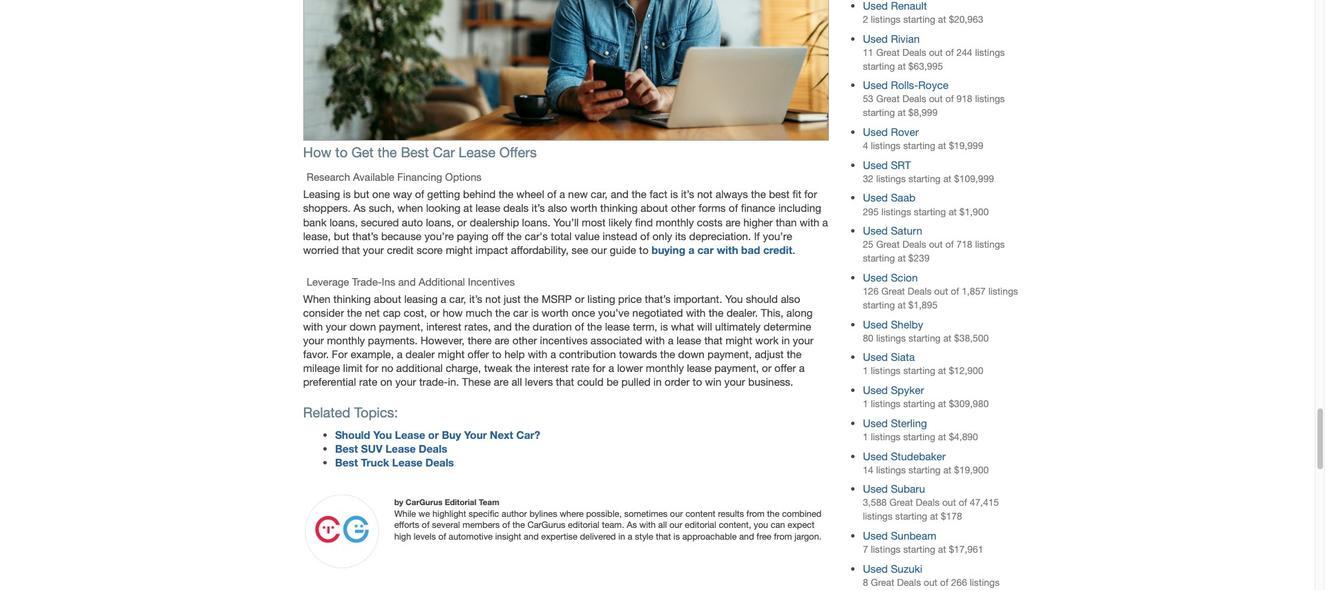 Task type: describe. For each thing, give the bounding box(es) containing it.
next
[[490, 429, 513, 441]]

listings inside used rover 4 listings starting at $19,999
[[871, 140, 901, 151]]

to inside leasing is but one way of getting behind the wheel of a new car, and the fact is it's not always the best fit for shoppers. as such, when looking at lease deals it's also worth thinking about other forms of finance including bank loans, secured auto loans, or dealership loans. you'll most likely find monthly costs are higher than with a lease, but that's because you're paying off the car's total value instead of only its depreciation. if you're worried that your credit score might impact affordability, see our guide to
[[639, 244, 649, 256]]

lease inside leasing is but one way of getting behind the wheel of a new car, and the fact is it's not always the best fit for shoppers. as such, when looking at lease deals it's also worth thinking about other forms of finance including bank loans, secured auto loans, or dealership loans. you'll most likely find monthly costs are higher than with a lease, but that's because you're paying off the car's total value instead of only its depreciation. if you're worried that your credit score might impact affordability, see our guide to
[[475, 202, 500, 215]]

2 horizontal spatial in
[[782, 334, 790, 347]]

listings inside 126 great deals out of 1,857 listings starting at
[[988, 286, 1018, 297]]

1,857
[[962, 286, 986, 297]]

a up be on the bottom left of the page
[[608, 362, 614, 374]]

important.
[[674, 293, 722, 305]]

insight
[[495, 532, 521, 542]]

listings inside used siata 1 listings starting at $12,900
[[871, 366, 901, 377]]

impact
[[475, 244, 508, 256]]

starting inside "used srt 32 listings starting at $109,999"
[[909, 173, 941, 184]]

in inside by cargurus editorial team while we highlight specific author bylines where possible, sometimes our content results from the combined efforts of several members of the cargurus editorial team. as with all our editorial content, you can expect high levels of automotive insight and expertise delivered in a style that is approachable and free from jargon.
[[618, 532, 625, 542]]

win
[[705, 376, 721, 388]]

out for used rivian
[[929, 47, 943, 58]]

listings inside "used srt 32 listings starting at $109,999"
[[876, 173, 906, 184]]

of inside 126 great deals out of 1,857 listings starting at
[[951, 286, 959, 297]]

that inside by cargurus editorial team while we highlight specific author bylines where possible, sometimes our content results from the combined efforts of several members of the cargurus editorial team. as with all our editorial content, you can expect high levels of automotive insight and expertise delivered in a style that is approachable and free from jargon.
[[656, 532, 671, 542]]

will
[[697, 320, 712, 333]]

1 horizontal spatial it's
[[532, 202, 545, 215]]

0 vertical spatial rate
[[571, 362, 590, 374]]

a down payments.
[[397, 348, 403, 360]]

that's inside leasing is but one way of getting behind the wheel of a new car, and the fact is it's not always the best fit for shoppers. as such, when looking at lease deals it's also worth thinking about other forms of finance including bank loans, secured auto loans, or dealership loans. you'll most likely find monthly costs are higher than with a lease, but that's because you're paying off the car's total value instead of only its depreciation. if you're worried that your credit score might impact affordability, see our guide to
[[352, 230, 378, 242]]

0 vertical spatial interest
[[426, 320, 461, 333]]

lease up 'best truck lease deals' link
[[385, 443, 416, 455]]

used subaru
[[863, 483, 925, 496]]

out for used saturn
[[929, 239, 943, 250]]

contribution
[[559, 348, 616, 360]]

1 for used spyker
[[863, 399, 868, 410]]

forms
[[699, 202, 726, 215]]

0 vertical spatial car
[[697, 244, 714, 256]]

listings inside 'used spyker 1 listings starting at $309,980'
[[871, 399, 901, 410]]

0 horizontal spatial rate
[[359, 376, 377, 388]]

is down negotiated
[[660, 320, 668, 333]]

2 vertical spatial best
[[335, 457, 358, 469]]

at inside used siata 1 listings starting at $12,900
[[938, 366, 946, 377]]

1 vertical spatial might
[[726, 334, 752, 347]]

0 horizontal spatial for
[[366, 362, 378, 374]]

best suv lease deals link
[[335, 443, 447, 455]]

266
[[951, 577, 967, 588]]

starting inside 126 great deals out of 1,857 listings starting at
[[863, 300, 895, 311]]

with inside leasing is but one way of getting behind the wheel of a new car, and the fact is it's not always the best fit for shoppers. as such, when looking at lease deals it's also worth thinking about other forms of finance including bank loans, secured auto loans, or dealership loans. you'll most likely find monthly costs are higher than with a lease, but that's because you're paying off the car's total value instead of only its depreciation. if you're worried that your credit score might impact affordability, see our guide to
[[800, 216, 819, 228]]

should
[[335, 429, 370, 441]]

used for used rover 4 listings starting at $19,999
[[863, 126, 888, 138]]

starting inside used sterling 1 listings starting at $4,890
[[903, 432, 935, 443]]

off
[[491, 230, 504, 242]]

listings inside the used studebaker 14 listings starting at $19,900
[[876, 465, 906, 476]]

1 loans, from the left
[[329, 216, 358, 228]]

as inside leasing is but one way of getting behind the wheel of a new car, and the fact is it's not always the best fit for shoppers. as such, when looking at lease deals it's also worth thinking about other forms of finance including bank loans, secured auto loans, or dealership loans. you'll most likely find monthly costs are higher than with a lease, but that's because you're paying off the car's total value instead of only its depreciation. if you're worried that your credit score might impact affordability, see our guide to
[[354, 202, 366, 215]]

buying a car with bad credit .
[[652, 244, 795, 256]]

out for used scion
[[934, 286, 948, 297]]

deals inside 126 great deals out of 1,857 listings starting at
[[908, 286, 932, 297]]

get
[[351, 145, 374, 161]]

the down help
[[515, 362, 530, 374]]

to left get
[[335, 145, 348, 161]]

our inside leasing is but one way of getting behind the wheel of a new car, and the fact is it's not always the best fit for shoppers. as such, when looking at lease deals it's also worth thinking about other forms of finance including bank loans, secured auto loans, or dealership loans. you'll most likely find monthly costs are higher than with a lease, but that's because you're paying off the car's total value instead of only its depreciation. if you're worried that your credit score might impact affordability, see our guide to
[[591, 244, 607, 256]]

718
[[956, 239, 972, 250]]

payments.
[[368, 334, 418, 347]]

is up duration at the left bottom of page
[[531, 306, 539, 319]]

along
[[786, 306, 813, 319]]

at inside used sunbeam 7 listings starting at $17,961
[[938, 544, 946, 555]]

lease up associated
[[605, 320, 630, 333]]

as inside by cargurus editorial team while we highlight specific author bylines where possible, sometimes our content results from the combined efforts of several members of the cargurus editorial team. as with all our editorial content, you can expect high levels of automotive insight and expertise delivered in a style that is approachable and free from jargon.
[[627, 520, 637, 531]]

used sunbeam link
[[863, 530, 936, 542]]

highlight
[[432, 509, 466, 519]]

at inside leasing is but one way of getting behind the wheel of a new car, and the fact is it's not always the best fit for shoppers. as such, when looking at lease deals it's also worth thinking about other forms of finance including bank loans, secured auto loans, or dealership loans. you'll most likely find monthly costs are higher than with a lease, but that's because you're paying off the car's total value instead of only its depreciation. if you're worried that your credit score might impact affordability, see our guide to
[[463, 202, 473, 215]]

not inside leverage trade-ins and additional incentives when thinking about leasing a car, it's not just the msrp or listing price that's important. you should also consider the net cap cost, or how much the car is worth once you've negotiated with the dealer. this, along with your down payment, interest rates, and the duration of the lease term, is what will ultimately determine your monthly payments. however, there are other incentives associated with a lease that might work in your favor. for example, a dealer might offer to help with a contribution towards the down payment, adjust the mileage limit for no additional charge, tweak the interest rate for a lower monthly lease payment, or offer a preferential rate on your trade-in. these are all levers that could be pulled in order to win your business.
[[485, 293, 501, 305]]

used rivian
[[863, 32, 920, 45]]

a right buying
[[688, 244, 694, 256]]

that left "could"
[[556, 376, 574, 388]]

starting inside 'used saab 295 listings starting at $1,900'
[[914, 206, 946, 217]]

other inside leasing is but one way of getting behind the wheel of a new car, and the fact is it's not always the best fit for shoppers. as such, when looking at lease deals it's also worth thinking about other forms of finance including bank loans, secured auto loans, or dealership loans. you'll most likely find monthly costs are higher than with a lease, but that's because you're paying off the car's total value instead of only its depreciation. if you're worried that your credit score might impact affordability, see our guide to
[[671, 202, 696, 215]]

a right than
[[822, 216, 828, 228]]

of inside 3,588 great deals out of 47,415 listings starting at
[[959, 498, 967, 509]]

leverage
[[307, 276, 349, 288]]

1 for used sterling
[[863, 432, 868, 443]]

of up insight
[[502, 520, 510, 531]]

suv
[[361, 443, 382, 455]]

see
[[571, 244, 588, 256]]

deals inside 53 great deals out of 918 listings starting at
[[902, 93, 926, 105]]

starting inside used shelby 80 listings starting at $38,500
[[909, 333, 941, 344]]

listings up the used rivian
[[871, 14, 901, 25]]

car?
[[516, 429, 540, 441]]

0 horizontal spatial from
[[747, 509, 765, 519]]

buy
[[442, 429, 461, 441]]

with down consider
[[303, 320, 323, 333]]

editorial
[[445, 498, 477, 508]]

out for used rolls-royce
[[929, 93, 943, 105]]

the up order
[[660, 348, 675, 360]]

$19,900
[[954, 465, 989, 476]]

at inside used sterling 1 listings starting at $4,890
[[938, 432, 946, 443]]

one
[[372, 188, 390, 201]]

leasing
[[404, 293, 438, 305]]

rover
[[891, 126, 919, 138]]

about inside leverage trade-ins and additional incentives when thinking about leasing a car, it's not just the msrp or listing price that's important. you should also consider the net cap cost, or how much the car is worth once you've negotiated with the dealer. this, along with your down payment, interest rates, and the duration of the lease term, is what will ultimately determine your monthly payments. however, there are other incentives associated with a lease that might work in your favor. for example, a dealer might offer to help with a contribution towards the down payment, adjust the mileage limit for no additional charge, tweak the interest rate for a lower monthly lease payment, or offer a preferential rate on your trade-in. these are all levers that could be pulled in order to win your business.
[[374, 293, 401, 305]]

or left 'how'
[[430, 306, 440, 319]]

subaru
[[891, 483, 925, 496]]

126
[[863, 286, 879, 297]]

the down author
[[512, 520, 525, 531]]

starting inside 53 great deals out of 918 listings starting at
[[863, 107, 895, 118]]

1 vertical spatial cargurus
[[527, 520, 565, 531]]

thinking inside leverage trade-ins and additional incentives when thinking about leasing a car, it's not just the msrp or listing price that's important. you should also consider the net cap cost, or how much the car is worth once you've negotiated with the dealer. this, along with your down payment, interest rates, and the duration of the lease term, is what will ultimately determine your monthly payments. however, there are other incentives associated with a lease that might work in your favor. for example, a dealer might offer to help with a contribution towards the down payment, adjust the mileage limit for no additional charge, tweak the interest rate for a lower monthly lease payment, or offer a preferential rate on your trade-in. these are all levers that could be pulled in order to win your business.
[[333, 293, 371, 305]]

in.
[[448, 376, 459, 388]]

charge,
[[446, 362, 481, 374]]

1 horizontal spatial in
[[653, 376, 662, 388]]

or down adjust
[[762, 362, 772, 374]]

the up the finance
[[751, 188, 766, 201]]

should you lease or buy your next car? best suv lease deals best truck lease deals
[[335, 429, 540, 469]]

consider
[[303, 306, 344, 319]]

your inside leasing is but one way of getting behind the wheel of a new car, and the fact is it's not always the best fit for shoppers. as such, when looking at lease deals it's also worth thinking about other forms of finance including bank loans, secured auto loans, or dealership loans. you'll most likely find monthly costs are higher than with a lease, but that's because you're paying off the car's total value instead of only its depreciation. if you're worried that your credit score might impact affordability, see our guide to
[[363, 244, 384, 256]]

used for used saturn
[[863, 225, 888, 237]]

where
[[560, 509, 584, 519]]

used rolls-royce link
[[863, 79, 949, 91]]

listings inside used sterling 1 listings starting at $4,890
[[871, 432, 901, 443]]

worth inside leasing is but one way of getting behind the wheel of a new car, and the fact is it's not always the best fit for shoppers. as such, when looking at lease deals it's also worth thinking about other forms of finance including bank loans, secured auto loans, or dealership loans. you'll most likely find monthly costs are higher than with a lease, but that's because you're paying off the car's total value instead of only its depreciation. if you're worried that your credit score might impact affordability, see our guide to
[[570, 202, 597, 215]]

because
[[381, 230, 422, 242]]

with down depreciation.
[[717, 244, 738, 256]]

listings inside 3,588 great deals out of 47,415 listings starting at
[[863, 511, 893, 522]]

favor.
[[303, 348, 329, 360]]

2 vertical spatial payment,
[[715, 362, 759, 374]]

is up shoppers.
[[343, 188, 351, 201]]

of up when
[[415, 188, 424, 201]]

or up once at left bottom
[[575, 293, 585, 305]]

and right insight
[[524, 532, 539, 542]]

affordability,
[[511, 244, 569, 256]]

order
[[665, 376, 690, 388]]

your
[[464, 429, 487, 441]]

lower
[[617, 362, 643, 374]]

listings inside 'used saab 295 listings starting at $1,900'
[[881, 206, 911, 217]]

25 great deals out of 718 listings starting at
[[863, 239, 1005, 264]]

lease up options
[[459, 145, 495, 161]]

deals inside 25 great deals out of 718 listings starting at
[[902, 239, 926, 250]]

1 you're from the left
[[424, 230, 454, 242]]

shoppers.
[[303, 202, 351, 215]]

at inside 3,588 great deals out of 47,415 listings starting at
[[930, 511, 938, 522]]

2 vertical spatial monthly
[[646, 362, 684, 374]]

$38,500
[[954, 333, 989, 344]]

great inside used suzuki 8 great deals out of 266 listings
[[871, 577, 894, 588]]

dealer.
[[727, 306, 758, 319]]

fact
[[649, 188, 667, 201]]

1 horizontal spatial from
[[774, 532, 792, 542]]

the right adjust
[[787, 348, 802, 360]]

possible,
[[586, 509, 622, 519]]

sunbeam
[[891, 530, 936, 542]]

1 horizontal spatial for
[[593, 362, 605, 374]]

starting inside the used studebaker 14 listings starting at $19,900
[[909, 465, 941, 476]]

a inside by cargurus editorial team while we highlight specific author bylines where possible, sometimes our content results from the combined efforts of several members of the cargurus editorial team. as with all our editorial content, you can expect high levels of automotive insight and expertise delivered in a style that is approachable and free from jargon.
[[628, 532, 632, 542]]

financing
[[397, 172, 442, 183]]

research available financing options
[[307, 172, 482, 183]]

lease up best suv lease deals link
[[395, 429, 425, 441]]

with inside by cargurus editorial team while we highlight specific author bylines where possible, sometimes our content results from the combined efforts of several members of the cargurus editorial team. as with all our editorial content, you can expect high levels of automotive insight and expertise delivered in a style that is approachable and free from jargon.
[[639, 520, 656, 531]]

deals inside used suzuki 8 great deals out of 266 listings
[[897, 577, 921, 588]]

the up will
[[709, 306, 724, 319]]

0 horizontal spatial cargurus
[[406, 498, 442, 508]]

sometimes
[[624, 509, 668, 519]]

used for used spyker 1 listings starting at $309,980
[[863, 384, 888, 397]]

0 horizontal spatial but
[[334, 230, 349, 242]]

the up help
[[515, 320, 530, 333]]

used for used sunbeam 7 listings starting at $17,961
[[863, 530, 888, 542]]

2 loans, from the left
[[426, 216, 454, 228]]

that inside leasing is but one way of getting behind the wheel of a new car, and the fact is it's not always the best fit for shoppers. as such, when looking at lease deals it's also worth thinking about other forms of finance including bank loans, secured auto loans, or dealership loans. you'll most likely find monthly costs are higher than with a lease, but that's because you're paying off the car's total value instead of only its depreciation. if you're worried that your credit score might impact affordability, see our guide to
[[342, 244, 360, 256]]

of down "find"
[[640, 230, 650, 242]]

great for subaru
[[889, 498, 913, 509]]

lease down best suv lease deals link
[[392, 457, 422, 469]]

content,
[[719, 520, 751, 531]]

2 vertical spatial our
[[669, 520, 682, 531]]

0 horizontal spatial down
[[350, 320, 376, 333]]

saab
[[891, 192, 915, 204]]

team
[[479, 498, 499, 508]]

used sterling 1 listings starting at $4,890
[[863, 417, 978, 443]]

worth inside leverage trade-ins and additional incentives when thinking about leasing a car, it's not just the msrp or listing price that's important. you should also consider the net cap cost, or how much the car is worth once you've negotiated with the dealer. this, along with your down payment, interest rates, and the duration of the lease term, is what will ultimately determine your monthly payments. however, there are other incentives associated with a lease that might work in your favor. for example, a dealer might offer to help with a contribution towards the down payment, adjust the mileage limit for no additional charge, tweak the interest rate for a lower monthly lease payment, or offer a preferential rate on your trade-in. these are all levers that could be pulled in order to win your business.
[[542, 306, 569, 319]]

0 vertical spatial it's
[[681, 188, 694, 201]]

to left win
[[693, 376, 702, 388]]

bad
[[741, 244, 760, 256]]

about inside leasing is but one way of getting behind the wheel of a new car, and the fact is it's not always the best fit for shoppers. as such, when looking at lease deals it's also worth thinking about other forms of finance including bank loans, secured auto loans, or dealership loans. you'll most likely find monthly costs are higher than with a lease, but that's because you're paying off the car's total value instead of only its depreciation. if you're worried that your credit score might impact affordability, see our guide to
[[641, 202, 668, 215]]

the left net
[[347, 306, 362, 319]]

at inside the used studebaker 14 listings starting at $19,900
[[943, 465, 951, 476]]

the down once at left bottom
[[587, 320, 602, 333]]

ultimately
[[715, 320, 761, 333]]

with down term,
[[645, 334, 665, 347]]

how much is my car worth-pic-12838314543725316891-1600x1200 image
[[303, 0, 829, 141]]

used saturn link
[[863, 225, 922, 237]]

spyker
[[891, 384, 924, 397]]

your up favor.
[[303, 334, 324, 347]]

with down the important.
[[686, 306, 706, 319]]

listings inside 25 great deals out of 718 listings starting at
[[975, 239, 1005, 250]]

at inside used rover 4 listings starting at $19,999
[[938, 140, 946, 151]]

out inside used suzuki 8 great deals out of 266 listings
[[924, 577, 937, 588]]

all inside by cargurus editorial team while we highlight specific author bylines where possible, sometimes our content results from the combined efforts of several members of the cargurus editorial team. as with all our editorial content, you can expect high levels of automotive insight and expertise delivered in a style that is approachable and free from jargon.
[[658, 520, 667, 531]]

listings inside used suzuki 8 great deals out of 266 listings
[[970, 577, 1000, 588]]

at inside the 11 great deals out of 244 listings starting at
[[898, 61, 906, 72]]

can
[[771, 520, 785, 531]]

of inside the 11 great deals out of 244 listings starting at
[[945, 47, 954, 58]]

deals inside 3,588 great deals out of 47,415 listings starting at
[[916, 498, 940, 509]]

starting inside used sunbeam 7 listings starting at $17,961
[[903, 544, 935, 555]]

to up tweak
[[492, 348, 502, 360]]

used siata link
[[863, 351, 915, 364]]

how
[[443, 306, 463, 319]]

1 vertical spatial payment,
[[707, 348, 752, 360]]

of right wheel
[[547, 188, 556, 201]]

find
[[635, 216, 653, 228]]

your down consider
[[326, 320, 347, 333]]

11 great deals out of 244 listings starting at
[[863, 47, 1005, 72]]

with right help
[[528, 348, 547, 360]]

you
[[754, 520, 768, 531]]

fit
[[793, 188, 801, 201]]

and down content,
[[739, 532, 754, 542]]

additional
[[396, 362, 443, 374]]

msrp
[[542, 293, 572, 305]]

the right just
[[524, 293, 539, 305]]

likely
[[609, 216, 632, 228]]

you inside should you lease or buy your next car? best suv lease deals best truck lease deals
[[373, 429, 392, 441]]

thinking inside leasing is but one way of getting behind the wheel of a new car, and the fact is it's not always the best fit for shoppers. as such, when looking at lease deals it's also worth thinking about other forms of finance including bank loans, secured auto loans, or dealership loans. you'll most likely find monthly costs are higher than with a lease, but that's because you're paying off the car's total value instead of only its depreciation. if you're worried that your credit score might impact affordability, see our guide to
[[600, 202, 638, 215]]

negotiated
[[632, 306, 683, 319]]

$8,999
[[908, 107, 938, 118]]

1 for used siata
[[863, 366, 868, 377]]

towards
[[619, 348, 657, 360]]

used for used studebaker 14 listings starting at $19,900
[[863, 450, 888, 463]]

your right on
[[395, 376, 416, 388]]

author
[[502, 509, 527, 519]]

used for used scion
[[863, 271, 888, 284]]

the left fact
[[632, 188, 647, 201]]

used for used rolls-royce
[[863, 79, 888, 91]]

only
[[653, 230, 672, 242]]

$19,999
[[949, 140, 983, 151]]

a left the new
[[559, 188, 565, 201]]

options
[[445, 172, 482, 183]]

starting inside 3,588 great deals out of 47,415 listings starting at
[[895, 511, 927, 522]]

of down always
[[729, 202, 738, 215]]

used for used sterling 1 listings starting at $4,890
[[863, 417, 888, 430]]

listings inside used sunbeam 7 listings starting at $17,961
[[871, 544, 901, 555]]

starting inside used siata 1 listings starting at $12,900
[[903, 366, 935, 377]]

a up 'how'
[[441, 293, 446, 305]]

and right rates,
[[494, 320, 512, 333]]

2 you're from the left
[[763, 230, 792, 242]]



Task type: vqa. For each thing, say whether or not it's contained in the screenshot.
$1,180
no



Task type: locate. For each thing, give the bounding box(es) containing it.
interest up levers
[[533, 362, 568, 374]]

the right off at the top of page
[[507, 230, 522, 242]]

these
[[462, 376, 491, 388]]

lease down the what
[[676, 334, 701, 347]]

of down once at left bottom
[[575, 320, 584, 333]]

2 vertical spatial it's
[[469, 293, 482, 305]]

used for used shelby 80 listings starting at $38,500
[[863, 318, 888, 331]]

at up shelby
[[898, 300, 906, 311]]

1 vertical spatial it's
[[532, 202, 545, 215]]

1 vertical spatial offer
[[775, 362, 796, 374]]

depreciation.
[[689, 230, 751, 242]]

paying
[[457, 230, 489, 242]]

car, inside leverage trade-ins and additional incentives when thinking about leasing a car, it's not just the msrp or listing price that's important. you should also consider the net cap cost, or how much the car is worth once you've negotiated with the dealer. this, along with your down payment, interest rates, and the duration of the lease term, is what will ultimately determine your monthly payments. however, there are other incentives associated with a lease that might work in your favor. for example, a dealer might offer to help with a contribution towards the down payment, adjust the mileage limit for no additional charge, tweak the interest rate for a lower monthly lease payment, or offer a preferential rate on your trade-in. these are all levers that could be pulled in order to win your business.
[[449, 293, 466, 305]]

lease up win
[[687, 362, 712, 374]]

1 inside used sterling 1 listings starting at $4,890
[[863, 432, 868, 443]]

at left $309,980
[[938, 399, 946, 410]]

that down will
[[704, 334, 723, 347]]

0 vertical spatial as
[[354, 202, 366, 215]]

starting down sunbeam
[[903, 544, 935, 555]]

topics:
[[354, 405, 398, 421]]

1 horizontal spatial also
[[781, 293, 800, 305]]

starting inside used rover 4 listings starting at $19,999
[[903, 140, 935, 151]]

used up 14
[[863, 450, 888, 463]]

0 horizontal spatial interest
[[426, 320, 461, 333]]

by cargurus editorial team while we highlight specific author bylines where possible, sometimes our content results from the combined efforts of several members of the cargurus editorial team. as with all our editorial content, you can expect high levels of automotive insight and expertise delivered in a style that is approachable and free from jargon.
[[394, 498, 822, 542]]

out
[[929, 47, 943, 58], [929, 93, 943, 105], [929, 239, 943, 250], [934, 286, 948, 297], [942, 498, 956, 509], [924, 577, 937, 588]]

great inside 3,588 great deals out of 47,415 listings starting at
[[889, 498, 913, 509]]

saturn
[[891, 225, 922, 237]]

payment,
[[379, 320, 423, 333], [707, 348, 752, 360], [715, 362, 759, 374]]

once
[[572, 306, 595, 319]]

starting down the 126
[[863, 300, 895, 311]]

but right lease,
[[334, 230, 349, 242]]

1 vertical spatial best
[[335, 443, 358, 455]]

great for saturn
[[876, 239, 900, 250]]

it's up much
[[469, 293, 482, 305]]

out inside 53 great deals out of 918 listings starting at
[[929, 93, 943, 105]]

listings inside the 11 great deals out of 244 listings starting at
[[975, 47, 1005, 58]]

are
[[726, 216, 740, 228], [495, 334, 509, 347], [494, 376, 509, 388]]

be
[[607, 376, 619, 388]]

a left style
[[628, 532, 632, 542]]

your down determine
[[793, 334, 814, 347]]

of inside 53 great deals out of 918 listings starting at
[[945, 93, 954, 105]]

for
[[804, 188, 817, 201], [366, 362, 378, 374], [593, 362, 605, 374]]

also inside leasing is but one way of getting behind the wheel of a new car, and the fact is it's not always the best fit for shoppers. as such, when looking at lease deals it's also worth thinking about other forms of finance including bank loans, secured auto loans, or dealership loans. you'll most likely find monthly costs are higher than with a lease, but that's because you're paying off the car's total value instead of only its depreciation. if you're worried that your credit score might impact affordability, see our guide to
[[548, 202, 567, 215]]

used for used srt 32 listings starting at $109,999
[[863, 159, 888, 171]]

down
[[350, 320, 376, 333], [678, 348, 704, 360]]

of up 'levels'
[[422, 520, 430, 531]]

2 vertical spatial are
[[494, 376, 509, 388]]

thinking down 'trade-'
[[333, 293, 371, 305]]

starting inside 'used spyker 1 listings starting at $309,980'
[[903, 399, 935, 410]]

1 horizontal spatial you
[[725, 293, 743, 305]]

used up 8
[[863, 563, 888, 575]]

great down used rivian link
[[876, 47, 900, 58]]

at left $4,890
[[938, 432, 946, 443]]

a
[[559, 188, 565, 201], [822, 216, 828, 228], [688, 244, 694, 256], [441, 293, 446, 305], [668, 334, 674, 347], [397, 348, 403, 360], [550, 348, 556, 360], [608, 362, 614, 374], [799, 362, 805, 374], [628, 532, 632, 542]]

12 used from the top
[[863, 450, 888, 463]]

when
[[397, 202, 423, 215]]

8
[[863, 577, 868, 588]]

used saturn
[[863, 225, 922, 237]]

2 used from the top
[[863, 79, 888, 91]]

term,
[[633, 320, 657, 333]]

used inside used sunbeam 7 listings starting at $17,961
[[863, 530, 888, 542]]

0 vertical spatial that's
[[352, 230, 378, 242]]

$109,999
[[954, 173, 994, 184]]

used
[[863, 32, 888, 45], [863, 79, 888, 91], [863, 126, 888, 138], [863, 159, 888, 171], [863, 192, 888, 204], [863, 225, 888, 237], [863, 271, 888, 284], [863, 318, 888, 331], [863, 351, 888, 364], [863, 384, 888, 397], [863, 417, 888, 430], [863, 450, 888, 463], [863, 483, 888, 496], [863, 530, 888, 542], [863, 563, 888, 575]]

2 horizontal spatial for
[[804, 188, 817, 201]]

$178
[[941, 511, 962, 522]]

1 horizontal spatial you're
[[763, 230, 792, 242]]

of down several
[[438, 532, 446, 542]]

listings inside used shelby 80 listings starting at $38,500
[[876, 333, 906, 344]]

are inside leasing is but one way of getting behind the wheel of a new car, and the fact is it's not always the best fit for shoppers. as such, when looking at lease deals it's also worth thinking about other forms of finance including bank loans, secured auto loans, or dealership loans. you'll most likely find monthly costs are higher than with a lease, but that's because you're paying off the car's total value instead of only its depreciation. if you're worried that your credit score might impact affordability, see our guide to
[[726, 216, 740, 228]]

listings inside 53 great deals out of 918 listings starting at
[[975, 93, 1005, 105]]

looking
[[426, 202, 461, 215]]

53 great deals out of 918 listings starting at
[[863, 93, 1005, 118]]

car, inside leasing is but one way of getting behind the wheel of a new car, and the fact is it's not always the best fit for shoppers. as such, when looking at lease deals it's also worth thinking about other forms of finance including bank loans, secured auto loans, or dealership loans. you'll most likely find monthly costs are higher than with a lease, but that's because you're paying off the car's total value instead of only its depreciation. if you're worried that your credit score might impact affordability, see our guide to
[[591, 188, 608, 201]]

levers
[[525, 376, 553, 388]]

should you lease or buy your next car? link
[[335, 429, 540, 441]]

0 horizontal spatial not
[[485, 293, 501, 305]]

that's
[[352, 230, 378, 242], [645, 293, 671, 305]]

0 horizontal spatial that's
[[352, 230, 378, 242]]

0 vertical spatial but
[[354, 188, 369, 201]]

10 used from the top
[[863, 384, 888, 397]]

the
[[378, 145, 397, 161], [499, 188, 514, 201], [632, 188, 647, 201], [751, 188, 766, 201], [507, 230, 522, 242], [524, 293, 539, 305], [347, 306, 362, 319], [495, 306, 510, 319], [709, 306, 724, 319], [515, 320, 530, 333], [587, 320, 602, 333], [660, 348, 675, 360], [787, 348, 802, 360], [515, 362, 530, 374], [767, 509, 780, 519], [512, 520, 525, 531]]

great inside the 11 great deals out of 244 listings starting at
[[876, 47, 900, 58]]

1 vertical spatial down
[[678, 348, 704, 360]]

car down just
[[513, 306, 528, 319]]

1 used from the top
[[863, 32, 888, 45]]

also inside leverage trade-ins and additional incentives when thinking about leasing a car, it's not just the msrp or listing price that's important. you should also consider the net cap cost, or how much the car is worth once you've negotiated with the dealer. this, along with your down payment, interest rates, and the duration of the lease term, is what will ultimately determine your monthly payments. however, there are other incentives associated with a lease that might work in your favor. for example, a dealer might offer to help with a contribution towards the down payment, adjust the mileage limit for no additional charge, tweak the interest rate for a lower monthly lease payment, or offer a preferential rate on your trade-in. these are all levers that could be pulled in order to win your business.
[[781, 293, 800, 305]]

might for loans,
[[446, 244, 473, 256]]

0 vertical spatial about
[[641, 202, 668, 215]]

at inside 53 great deals out of 918 listings starting at
[[898, 107, 906, 118]]

results
[[718, 509, 744, 519]]

at inside 'used saab 295 listings starting at $1,900'
[[949, 206, 957, 217]]

we
[[419, 509, 430, 519]]

out up $239
[[929, 239, 943, 250]]

at inside 126 great deals out of 1,857 listings starting at
[[898, 300, 906, 311]]

at up rover
[[898, 107, 906, 118]]

out inside 25 great deals out of 718 listings starting at
[[929, 239, 943, 250]]

used inside 'used spyker 1 listings starting at $309,980'
[[863, 384, 888, 397]]

0 vertical spatial worth
[[570, 202, 597, 215]]

0 horizontal spatial loans,
[[329, 216, 358, 228]]

at left the $109,999
[[943, 173, 951, 184]]

or left buy
[[428, 429, 439, 441]]

out up $178
[[942, 498, 956, 509]]

a down determine
[[799, 362, 805, 374]]

0 vertical spatial are
[[726, 216, 740, 228]]

guide
[[610, 244, 636, 256]]

used spyker link
[[863, 384, 924, 397]]

used up 11
[[863, 32, 888, 45]]

at inside 'used spyker 1 listings starting at $309,980'
[[938, 399, 946, 410]]

net
[[365, 306, 380, 319]]

lease up dealership
[[475, 202, 500, 215]]

not
[[697, 188, 713, 201], [485, 293, 501, 305]]

loans, down shoppers.
[[329, 216, 358, 228]]

of up $178
[[959, 498, 967, 509]]

worth
[[570, 202, 597, 215], [542, 306, 569, 319]]

great inside 126 great deals out of 1,857 listings starting at
[[881, 286, 905, 297]]

of inside 25 great deals out of 718 listings starting at
[[945, 239, 954, 250]]

1 horizontal spatial interest
[[533, 362, 568, 374]]

4 used from the top
[[863, 159, 888, 171]]

the up deals
[[499, 188, 514, 201]]

1 vertical spatial but
[[334, 230, 349, 242]]

trade-
[[352, 276, 382, 288]]

2 vertical spatial 1
[[863, 432, 868, 443]]

of left 918
[[945, 93, 954, 105]]

0 horizontal spatial other
[[512, 334, 537, 347]]

2 editorial from the left
[[685, 520, 716, 531]]

great for scion
[[881, 286, 905, 297]]

1 vertical spatial rate
[[359, 376, 377, 388]]

it's inside leverage trade-ins and additional incentives when thinking about leasing a car, it's not just the msrp or listing price that's important. you should also consider the net cap cost, or how much the car is worth once you've negotiated with the dealer. this, along with your down payment, interest rates, and the duration of the lease term, is what will ultimately determine your monthly payments. however, there are other incentives associated with a lease that might work in your favor. for example, a dealer might offer to help with a contribution towards the down payment, adjust the mileage limit for no additional charge, tweak the interest rate for a lower monthly lease payment, or offer a preferential rate on your trade-in. these are all levers that could be pulled in order to win your business.
[[469, 293, 482, 305]]

used srt link
[[863, 159, 911, 171]]

used inside used sterling 1 listings starting at $4,890
[[863, 417, 888, 430]]

53
[[863, 93, 873, 105]]

are up depreciation.
[[726, 216, 740, 228]]

starting down spyker
[[903, 399, 935, 410]]

1 vertical spatial car,
[[449, 293, 466, 305]]

your down secured
[[363, 244, 384, 256]]

other up its
[[671, 202, 696, 215]]

1 vertical spatial as
[[627, 520, 637, 531]]

rolls-
[[891, 79, 918, 91]]

automotive
[[449, 532, 493, 542]]

might down paying
[[446, 244, 473, 256]]

out inside 3,588 great deals out of 47,415 listings starting at
[[942, 498, 956, 509]]

126 great deals out of 1,857 listings starting at
[[863, 286, 1018, 311]]

starting down 25
[[863, 253, 895, 264]]

finance
[[741, 202, 775, 215]]

2 credit from the left
[[763, 244, 792, 256]]

2 1 from the top
[[863, 399, 868, 410]]

1 horizontal spatial credit
[[763, 244, 792, 256]]

with down "sometimes"
[[639, 520, 656, 531]]

car, right the new
[[591, 188, 608, 201]]

our
[[591, 244, 607, 256], [670, 509, 683, 519], [669, 520, 682, 531]]

1 horizontal spatial car
[[697, 244, 714, 256]]

of left the 244
[[945, 47, 954, 58]]

15 used from the top
[[863, 563, 888, 575]]

great inside 53 great deals out of 918 listings starting at
[[876, 93, 900, 105]]

monthly inside leasing is but one way of getting behind the wheel of a new car, and the fact is it's not always the best fit for shoppers. as such, when looking at lease deals it's also worth thinking about other forms of finance including bank loans, secured auto loans, or dealership loans. you'll most likely find monthly costs are higher than with a lease, but that's because you're paying off the car's total value instead of only its depreciation. if you're worried that your credit score might impact affordability, see our guide to
[[656, 216, 694, 228]]

13 used from the top
[[863, 483, 888, 496]]

starting down sterling
[[903, 432, 935, 443]]

car inside leverage trade-ins and additional incentives when thinking about leasing a car, it's not just the msrp or listing price that's important. you should also consider the net cap cost, or how much the car is worth once you've negotiated with the dealer. this, along with your down payment, interest rates, and the duration of the lease term, is what will ultimately determine your monthly payments. however, there are other incentives associated with a lease that might work in your favor. for example, a dealer might offer to help with a contribution towards the down payment, adjust the mileage limit for no additional charge, tweak the interest rate for a lower monthly lease payment, or offer a preferential rate on your trade-in. these are all levers that could be pulled in order to win your business.
[[513, 306, 528, 319]]

7
[[863, 544, 868, 555]]

1 horizontal spatial worth
[[570, 202, 597, 215]]

used for used siata 1 listings starting at $12,900
[[863, 351, 888, 364]]

from up you
[[747, 509, 765, 519]]

1 credit from the left
[[387, 244, 414, 256]]

0 vertical spatial you
[[725, 293, 743, 305]]

cargurus up we
[[406, 498, 442, 508]]

delivered
[[580, 532, 616, 542]]

how
[[303, 145, 331, 161]]

that's down secured
[[352, 230, 378, 242]]

royce
[[918, 79, 949, 91]]

at left $20,963
[[938, 14, 946, 25]]

2 vertical spatial might
[[438, 348, 465, 360]]

by
[[394, 498, 403, 508]]

might for along
[[438, 348, 465, 360]]

for down example,
[[366, 362, 378, 374]]

0 vertical spatial might
[[446, 244, 473, 256]]

6 used from the top
[[863, 225, 888, 237]]

or up paying
[[457, 216, 467, 228]]

the up the can
[[767, 509, 780, 519]]

other inside leverage trade-ins and additional incentives when thinking about leasing a car, it's not just the msrp or listing price that's important. you should also consider the net cap cost, or how much the car is worth once you've negotiated with the dealer. this, along with your down payment, interest rates, and the duration of the lease term, is what will ultimately determine your monthly payments. however, there are other incentives associated with a lease that might work in your favor. for example, a dealer might offer to help with a contribution towards the down payment, adjust the mileage limit for no additional charge, tweak the interest rate for a lower monthly lease payment, or offer a preferential rate on your trade-in. these are all levers that could be pulled in order to win your business.
[[512, 334, 537, 347]]

used up the 126
[[863, 271, 888, 284]]

for inside leasing is but one way of getting behind the wheel of a new car, and the fact is it's not always the best fit for shoppers. as such, when looking at lease deals it's also worth thinking about other forms of finance including bank loans, secured auto loans, or dealership loans. you'll most likely find monthly costs are higher than with a lease, but that's because you're paying off the car's total value instead of only its depreciation. if you're worried that your credit score might impact affordability, see our guide to
[[804, 188, 817, 201]]

bylines
[[529, 509, 557, 519]]

style
[[635, 532, 653, 542]]

1 horizontal spatial that's
[[645, 293, 671, 305]]

great right 8
[[871, 577, 894, 588]]

listings
[[871, 14, 901, 25], [975, 47, 1005, 58], [975, 93, 1005, 105], [871, 140, 901, 151], [876, 173, 906, 184], [881, 206, 911, 217], [975, 239, 1005, 250], [988, 286, 1018, 297], [876, 333, 906, 344], [871, 366, 901, 377], [871, 399, 901, 410], [871, 432, 901, 443], [876, 465, 906, 476], [863, 511, 893, 522], [871, 544, 901, 555], [970, 577, 1000, 588]]

such,
[[369, 202, 395, 215]]

used studebaker link
[[863, 450, 946, 463]]

loans, down looking
[[426, 216, 454, 228]]

offer down there
[[468, 348, 489, 360]]

also
[[548, 202, 567, 215], [781, 293, 800, 305]]

out for used subaru
[[942, 498, 956, 509]]

0 vertical spatial offer
[[468, 348, 489, 360]]

0 vertical spatial monthly
[[656, 216, 694, 228]]

1 vertical spatial you
[[373, 429, 392, 441]]

1 inside 'used spyker 1 listings starting at $309,980'
[[863, 399, 868, 410]]

0 horizontal spatial car,
[[449, 293, 466, 305]]

great for rivian
[[876, 47, 900, 58]]

for right fit
[[804, 188, 817, 201]]

used spyker 1 listings starting at $309,980
[[863, 384, 989, 410]]

might inside leasing is but one way of getting behind the wheel of a new car, and the fact is it's not always the best fit for shoppers. as such, when looking at lease deals it's also worth thinking about other forms of finance including bank loans, secured auto loans, or dealership loans. you'll most likely find monthly costs are higher than with a lease, but that's because you're paying off the car's total value instead of only its depreciation. if you're worried that your credit score might impact affordability, see our guide to
[[446, 244, 473, 256]]

0 vertical spatial best
[[401, 145, 429, 161]]

a down the what
[[668, 334, 674, 347]]

to right guide
[[639, 244, 649, 256]]

if
[[754, 230, 760, 242]]

credit inside leasing is but one way of getting behind the wheel of a new car, and the fact is it's not always the best fit for shoppers. as such, when looking at lease deals it's also worth thinking about other forms of finance including bank loans, secured auto loans, or dealership loans. you'll most likely find monthly costs are higher than with a lease, but that's because you're paying off the car's total value instead of only its depreciation. if you're worried that your credit score might impact affordability, see our guide to
[[387, 244, 414, 256]]

3 used from the top
[[863, 126, 888, 138]]

2 horizontal spatial it's
[[681, 188, 694, 201]]

5 used from the top
[[863, 192, 888, 204]]

is right fact
[[670, 188, 678, 201]]

starting down studebaker
[[909, 465, 941, 476]]

0 vertical spatial from
[[747, 509, 765, 519]]

great for rolls-
[[876, 93, 900, 105]]

car's
[[525, 230, 548, 242]]

used inside used rover 4 listings starting at $19,999
[[863, 126, 888, 138]]

0 horizontal spatial editorial
[[568, 520, 599, 531]]

work
[[755, 334, 779, 347]]

and inside leasing is but one way of getting behind the wheel of a new car, and the fact is it's not always the best fit for shoppers. as such, when looking at lease deals it's also worth thinking about other forms of finance including bank loans, secured auto loans, or dealership loans. you'll most likely find monthly costs are higher than with a lease, but that's because you're paying off the car's total value instead of only its depreciation. if you're worried that your credit score might impact affordability, see our guide to
[[611, 188, 629, 201]]

1 vertical spatial interest
[[533, 362, 568, 374]]

1 vertical spatial about
[[374, 293, 401, 305]]

siata
[[891, 351, 915, 364]]

thinking up likely
[[600, 202, 638, 215]]

used up 3,588
[[863, 483, 888, 496]]

our up the approachable
[[669, 520, 682, 531]]

is inside by cargurus editorial team while we highlight specific author bylines where possible, sometimes our content results from the combined efforts of several members of the cargurus editorial team. as with all our editorial content, you can expect high levels of automotive insight and expertise delivered in a style that is approachable and free from jargon.
[[673, 532, 680, 542]]

0 horizontal spatial as
[[354, 202, 366, 215]]

1 horizontal spatial loans,
[[426, 216, 454, 228]]

8 used from the top
[[863, 318, 888, 331]]

down down net
[[350, 320, 376, 333]]

and right ins
[[398, 276, 416, 288]]

1 vertical spatial in
[[653, 376, 662, 388]]

trade-
[[419, 376, 448, 388]]

while
[[394, 509, 416, 519]]

listings down 3,588
[[863, 511, 893, 522]]

1 horizontal spatial other
[[671, 202, 696, 215]]

1 vertical spatial worth
[[542, 306, 569, 319]]

cargurus
[[406, 498, 442, 508], [527, 520, 565, 531]]

from down the can
[[774, 532, 792, 542]]

cap
[[383, 306, 401, 319]]

1 vertical spatial are
[[495, 334, 509, 347]]

what
[[671, 320, 694, 333]]

at inside "used srt 32 listings starting at $109,999"
[[943, 173, 951, 184]]

3 1 from the top
[[863, 432, 868, 443]]

that's inside leverage trade-ins and additional incentives when thinking about leasing a car, it's not just the msrp or listing price that's important. you should also consider the net cap cost, or how much the car is worth once you've negotiated with the dealer. this, along with your down payment, interest rates, and the duration of the lease term, is what will ultimately determine your monthly payments. however, there are other incentives associated with a lease that might work in your favor. for example, a dealer might offer to help with a contribution towards the down payment, adjust the mileage limit for no additional charge, tweak the interest rate for a lower monthly lease payment, or offer a preferential rate on your trade-in. these are all levers that could be pulled in order to win your business.
[[645, 293, 671, 305]]

1 horizontal spatial all
[[658, 520, 667, 531]]

or inside should you lease or buy your next car? best suv lease deals best truck lease deals
[[428, 429, 439, 441]]

monthly up its
[[656, 216, 694, 228]]

0 horizontal spatial you
[[373, 429, 392, 441]]

truck
[[361, 457, 389, 469]]

starting inside the 11 great deals out of 244 listings starting at
[[863, 61, 895, 72]]

listing
[[587, 293, 615, 305]]

0 vertical spatial payment,
[[379, 320, 423, 333]]

all
[[512, 376, 522, 388], [658, 520, 667, 531]]

1 horizontal spatial offer
[[775, 362, 796, 374]]

listings right '266' at the right bottom
[[970, 577, 1000, 588]]

listings down used sunbeam link
[[871, 544, 901, 555]]

used for used saab 295 listings starting at $1,900
[[863, 192, 888, 204]]

80
[[863, 333, 873, 344]]

lease
[[459, 145, 495, 161], [395, 429, 425, 441], [385, 443, 416, 455], [392, 457, 422, 469]]

7 used from the top
[[863, 271, 888, 284]]

several
[[432, 520, 460, 531]]

all inside leverage trade-ins and additional incentives when thinking about leasing a car, it's not just the msrp or listing price that's important. you should also consider the net cap cost, or how much the car is worth once you've negotiated with the dealer. this, along with your down payment, interest rates, and the duration of the lease term, is what will ultimately determine your monthly payments. however, there are other incentives associated with a lease that might work in your favor. for example, a dealer might offer to help with a contribution towards the down payment, adjust the mileage limit for no additional charge, tweak the interest rate for a lower monthly lease payment, or offer a preferential rate on your trade-in. these are all levers that could be pulled in order to win your business.
[[512, 376, 522, 388]]

1 vertical spatial monthly
[[327, 334, 365, 347]]

0 horizontal spatial credit
[[387, 244, 414, 256]]

used for used suzuki 8 great deals out of 266 listings
[[863, 563, 888, 575]]

1 editorial from the left
[[568, 520, 599, 531]]

about
[[641, 202, 668, 215], [374, 293, 401, 305]]

0 horizontal spatial car
[[513, 306, 528, 319]]

credit down because
[[387, 244, 414, 256]]

1 vertical spatial thinking
[[333, 293, 371, 305]]

1 horizontal spatial not
[[697, 188, 713, 201]]

11 used from the top
[[863, 417, 888, 430]]

$4,890
[[949, 432, 978, 443]]

starting down rover
[[903, 140, 935, 151]]

car,
[[591, 188, 608, 201], [449, 293, 466, 305]]

1 horizontal spatial about
[[641, 202, 668, 215]]

used inside 'used saab 295 listings starting at $1,900'
[[863, 192, 888, 204]]

1 vertical spatial car
[[513, 306, 528, 319]]

0 horizontal spatial it's
[[469, 293, 482, 305]]

you inside leverage trade-ins and additional incentives when thinking about leasing a car, it's not just the msrp or listing price that's important. you should also consider the net cap cost, or how much the car is worth once you've negotiated with the dealer. this, along with your down payment, interest rates, and the duration of the lease term, is what will ultimately determine your monthly payments. however, there are other incentives associated with a lease that might work in your favor. for example, a dealer might offer to help with a contribution towards the down payment, adjust the mileage limit for no additional charge, tweak the interest rate for a lower monthly lease payment, or offer a preferential rate on your trade-in. these are all levers that could be pulled in order to win your business.
[[725, 293, 743, 305]]

1 horizontal spatial thinking
[[600, 202, 638, 215]]

than
[[776, 216, 797, 228]]

and up likely
[[611, 188, 629, 201]]

when
[[303, 293, 330, 305]]

0 horizontal spatial also
[[548, 202, 567, 215]]

best
[[401, 145, 429, 161], [335, 443, 358, 455], [335, 457, 358, 469]]

dealer
[[406, 348, 435, 360]]

32
[[863, 173, 873, 184]]

used for used rivian
[[863, 32, 888, 45]]

starting down the saab
[[914, 206, 946, 217]]

918
[[956, 93, 972, 105]]

$17,961
[[949, 544, 983, 555]]

not inside leasing is but one way of getting behind the wheel of a new car, and the fact is it's not always the best fit for shoppers. as such, when looking at lease deals it's also worth thinking about other forms of finance including bank loans, secured auto loans, or dealership loans. you'll most likely find monthly costs are higher than with a lease, but that's because you're paying off the car's total value instead of only its depreciation. if you're worried that your credit score might impact affordability, see our guide to
[[697, 188, 713, 201]]

instead
[[603, 230, 637, 242]]

the down just
[[495, 306, 510, 319]]

higher
[[743, 216, 773, 228]]

used inside used siata 1 listings starting at $12,900
[[863, 351, 888, 364]]

of inside leverage trade-ins and additional incentives when thinking about leasing a car, it's not just the msrp or listing price that's important. you should also consider the net cap cost, or how much the car is worth once you've negotiated with the dealer. this, along with your down payment, interest rates, and the duration of the lease term, is what will ultimately determine your monthly payments. however, there are other incentives associated with a lease that might work in your favor. for example, a dealer might offer to help with a contribution towards the down payment, adjust the mileage limit for no additional charge, tweak the interest rate for a lower monthly lease payment, or offer a preferential rate on your trade-in. these are all levers that could be pulled in order to win your business.
[[575, 320, 584, 333]]

0 vertical spatial our
[[591, 244, 607, 256]]

business.
[[748, 376, 793, 388]]

0 vertical spatial not
[[697, 188, 713, 201]]

0 vertical spatial cargurus
[[406, 498, 442, 508]]

used inside "used srt 32 listings starting at $109,999"
[[863, 159, 888, 171]]

0 horizontal spatial you're
[[424, 230, 454, 242]]

used for used subaru
[[863, 483, 888, 496]]

that right worried on the top of page
[[342, 244, 360, 256]]

1 vertical spatial our
[[670, 509, 683, 519]]

$309,980
[[949, 399, 989, 410]]

1 vertical spatial that's
[[645, 293, 671, 305]]

1 horizontal spatial car,
[[591, 188, 608, 201]]

starting down siata
[[903, 366, 935, 377]]

0 horizontal spatial in
[[618, 532, 625, 542]]

1 vertical spatial all
[[658, 520, 667, 531]]

scion
[[891, 271, 918, 284]]

1 vertical spatial from
[[774, 532, 792, 542]]

of inside used suzuki 8 great deals out of 266 listings
[[940, 577, 948, 588]]

srt
[[891, 159, 911, 171]]

leasing is but one way of getting behind the wheel of a new car, and the fact is it's not always the best fit for shoppers. as such, when looking at lease deals it's also worth thinking about other forms of finance including bank loans, secured auto loans, or dealership loans. you'll most likely find monthly costs are higher than with a lease, but that's because you're paying off the car's total value instead of only its depreciation. if you're worried that your credit score might impact affordability, see our guide to
[[303, 188, 828, 256]]

worth down msrp
[[542, 306, 569, 319]]

it's up loans.
[[532, 202, 545, 215]]

used saab link
[[863, 192, 915, 204]]

starting up 'rivian'
[[903, 14, 935, 25]]

1 1 from the top
[[863, 366, 868, 377]]

auto
[[402, 216, 423, 228]]

1 horizontal spatial down
[[678, 348, 704, 360]]

the right get
[[378, 145, 397, 161]]

your right win
[[724, 376, 745, 388]]

0 vertical spatial all
[[512, 376, 522, 388]]

but
[[354, 188, 369, 201], [334, 230, 349, 242]]

0 vertical spatial other
[[671, 202, 696, 215]]

new
[[568, 188, 588, 201]]

or inside leasing is but one way of getting behind the wheel of a new car, and the fact is it's not always the best fit for shoppers. as such, when looking at lease deals it's also worth thinking about other forms of finance including bank loans, secured auto loans, or dealership loans. you'll most likely find monthly costs are higher than with a lease, but that's because you're paying off the car's total value instead of only its depreciation. if you're worried that your credit score might impact affordability, see our guide to
[[457, 216, 467, 228]]

0 vertical spatial car,
[[591, 188, 608, 201]]

deals inside the 11 great deals out of 244 listings starting at
[[902, 47, 926, 58]]

starting inside 25 great deals out of 718 listings starting at
[[863, 253, 895, 264]]

0 vertical spatial thinking
[[600, 202, 638, 215]]

14 used from the top
[[863, 530, 888, 542]]

0 horizontal spatial thinking
[[333, 293, 371, 305]]

a down incentives
[[550, 348, 556, 360]]

9 used from the top
[[863, 351, 888, 364]]

at inside 25 great deals out of 718 listings starting at
[[898, 253, 906, 264]]

0 vertical spatial also
[[548, 202, 567, 215]]

1 horizontal spatial cargurus
[[527, 520, 565, 531]]

you up best suv lease deals link
[[373, 429, 392, 441]]

1 vertical spatial 1
[[863, 399, 868, 410]]

as left the such,
[[354, 202, 366, 215]]

1 inside used siata 1 listings starting at $12,900
[[863, 366, 868, 377]]

rate left on
[[359, 376, 377, 388]]

way
[[393, 188, 412, 201]]

this,
[[761, 306, 784, 319]]

listings right 918
[[975, 93, 1005, 105]]

that's up negotiated
[[645, 293, 671, 305]]

at inside used shelby 80 listings starting at $38,500
[[943, 333, 951, 344]]

1 horizontal spatial editorial
[[685, 520, 716, 531]]



